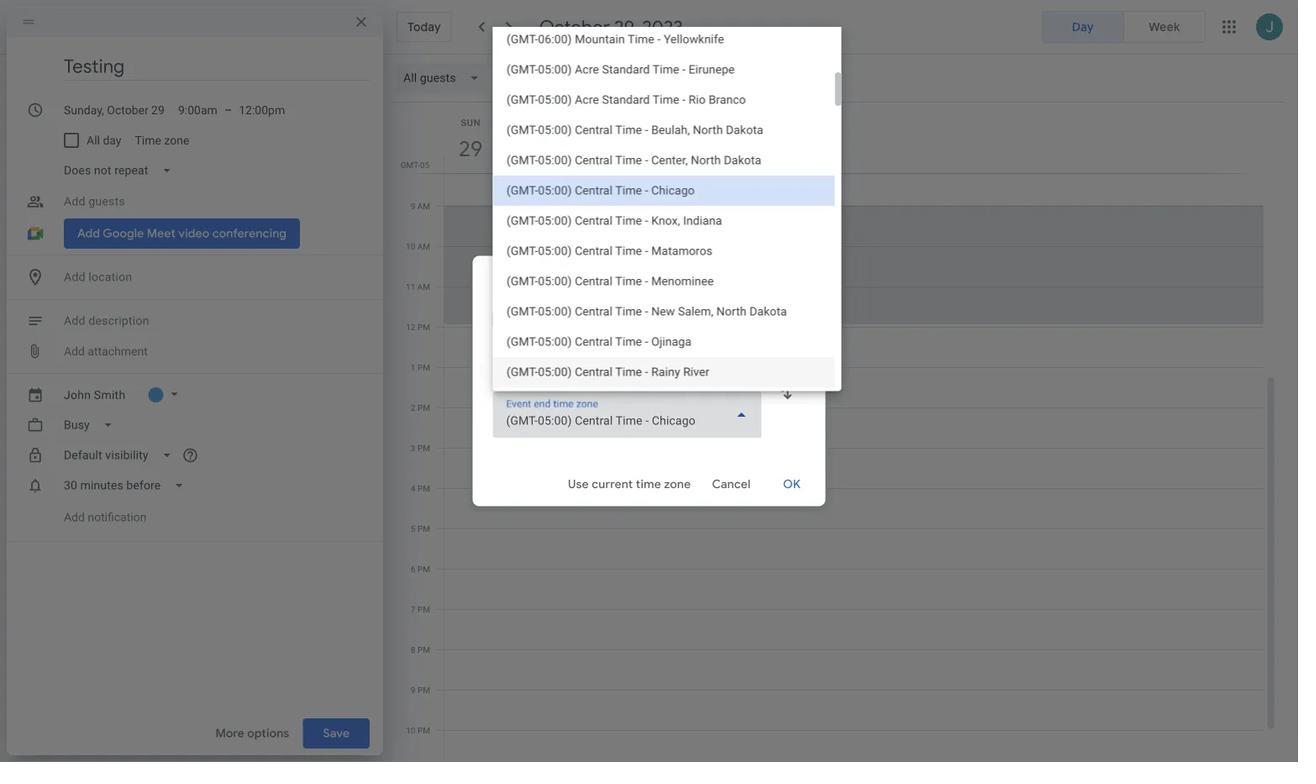 Task type: locate. For each thing, give the bounding box(es) containing it.
2 9 from the top
[[411, 685, 416, 695]]

5
[[411, 524, 416, 534]]

add attachment button
[[57, 336, 154, 366]]

2 horizontal spatial time
[[664, 312, 687, 326]]

0 vertical spatial zone
[[164, 133, 189, 147]]

10 for 10 pm
[[406, 725, 416, 735]]

2 am from the top
[[418, 241, 430, 251]]

3 pm from the top
[[418, 403, 430, 413]]

use current time zone
[[568, 477, 691, 492]]

pm for 3 pm
[[418, 443, 430, 453]]

1 9 from the top
[[411, 201, 415, 211]]

current
[[592, 477, 633, 492]]

1 vertical spatial add
[[64, 511, 85, 524]]

0 vertical spatial use
[[516, 312, 536, 326]]

9 down 8
[[411, 685, 416, 695]]

3 pm
[[411, 443, 430, 453]]

10 for 10 am
[[406, 241, 415, 251]]

8 pm
[[411, 645, 430, 655]]

option group containing day
[[1042, 11, 1206, 43]]

time zone
[[135, 133, 189, 147]]

05
[[420, 160, 430, 170]]

zone right time
[[164, 133, 189, 147]]

zone
[[164, 133, 189, 147], [564, 277, 594, 294], [664, 477, 691, 492]]

(gmt minus 05:00)central time - knox, indiana option
[[493, 206, 835, 236]]

(gmt minus 05:00)central time - rainy river option
[[493, 357, 835, 387]]

1 am from the top
[[418, 201, 430, 211]]

separate
[[539, 312, 586, 326]]

add left "notification"
[[64, 511, 85, 524]]

4 pm from the top
[[418, 443, 430, 453]]

pm right 12
[[418, 322, 430, 332]]

10 down 9 pm
[[406, 725, 416, 735]]

pm for 1 pm
[[418, 362, 430, 372]]

today
[[408, 19, 441, 34]]

11 pm from the top
[[418, 725, 430, 735]]

6
[[411, 564, 416, 574]]

pm right 7
[[418, 604, 430, 614]]

0 vertical spatial add
[[64, 344, 85, 358]]

Add title text field
[[64, 54, 370, 79]]

1 horizontal spatial use
[[568, 477, 589, 492]]

7
[[411, 604, 416, 614]]

john smith
[[64, 388, 126, 402]]

9 up "10 am"
[[411, 201, 415, 211]]

None field
[[493, 391, 762, 438]]

1
[[411, 362, 416, 372]]

9 am
[[411, 201, 430, 211]]

pm for 8 pm
[[418, 645, 430, 655]]

none field inside event time zone dialog
[[493, 391, 762, 438]]

column header inside grid
[[444, 103, 1265, 173]]

use inside button
[[568, 477, 589, 492]]

column header
[[444, 103, 1265, 173]]

swap time zones image
[[775, 381, 796, 401]]

10 pm from the top
[[418, 685, 430, 695]]

gmt-
[[401, 160, 420, 170]]

am for 9 am
[[418, 201, 430, 211]]

time zone button
[[128, 125, 196, 155]]

pm for 5 pm
[[418, 524, 430, 534]]

pm right '6'
[[418, 564, 430, 574]]

(gmt minus 05:00)central time - menominee option
[[493, 266, 835, 297]]

use left current
[[568, 477, 589, 492]]

2 vertical spatial time
[[636, 477, 662, 492]]

3 am from the top
[[418, 282, 430, 292]]

0 vertical spatial am
[[418, 201, 430, 211]]

time right end
[[664, 312, 687, 326]]

pm for 6 pm
[[418, 564, 430, 574]]

2 vertical spatial am
[[418, 282, 430, 292]]

use current time zone button
[[562, 464, 698, 505]]

add left attachment at left
[[64, 344, 85, 358]]

time right event at the top left of page
[[532, 277, 560, 294]]

am up "10 am"
[[418, 201, 430, 211]]

cancel
[[712, 477, 751, 492]]

9 pm from the top
[[418, 645, 430, 655]]

9 for 9 am
[[411, 201, 415, 211]]

time right current
[[636, 477, 662, 492]]

all day
[[87, 133, 121, 147]]

10 up 11 on the left of page
[[406, 241, 415, 251]]

use
[[516, 312, 536, 326], [568, 477, 589, 492]]

1 vertical spatial time
[[664, 312, 687, 326]]

0 vertical spatial 9
[[411, 201, 415, 211]]

am right 11 on the left of page
[[418, 282, 430, 292]]

1 vertical spatial use
[[568, 477, 589, 492]]

7 pm
[[411, 604, 430, 614]]

october 29, 2023
[[539, 15, 683, 39]]

am for 10 am
[[418, 241, 430, 251]]

8 pm from the top
[[418, 604, 430, 614]]

2 add from the top
[[64, 511, 85, 524]]

12
[[406, 322, 416, 332]]

am down 9 am
[[418, 241, 430, 251]]

10 am
[[406, 241, 430, 251]]

7 pm from the top
[[418, 564, 430, 574]]

pm right 8
[[418, 645, 430, 655]]

use left separate
[[516, 312, 536, 326]]

(gmt minus 05:00)central time - ojinaga option
[[493, 327, 835, 357]]

0 vertical spatial 10
[[406, 241, 415, 251]]

pm
[[418, 322, 430, 332], [418, 362, 430, 372], [418, 403, 430, 413], [418, 443, 430, 453], [418, 483, 430, 493], [418, 524, 430, 534], [418, 564, 430, 574], [418, 604, 430, 614], [418, 645, 430, 655], [418, 685, 430, 695], [418, 725, 430, 735]]

1 add from the top
[[64, 344, 85, 358]]

pm for 4 pm
[[418, 483, 430, 493]]

grid
[[390, 103, 1278, 762]]

zone left cancel on the bottom right
[[664, 477, 691, 492]]

pm right 1
[[418, 362, 430, 372]]

am
[[418, 201, 430, 211], [418, 241, 430, 251], [418, 282, 430, 292]]

0 horizontal spatial use
[[516, 312, 536, 326]]

1 pm from the top
[[418, 322, 430, 332]]

use separate start and end time zones
[[516, 312, 723, 326]]

event time zone
[[493, 277, 594, 294]]

zone up separate
[[564, 277, 594, 294]]

1 vertical spatial 10
[[406, 725, 416, 735]]

0 vertical spatial time
[[532, 277, 560, 294]]

1 horizontal spatial zone
[[564, 277, 594, 294]]

pm down 9 pm
[[418, 725, 430, 735]]

event time zone dialog
[[473, 24, 842, 506]]

pm right 4
[[418, 483, 430, 493]]

pm for 9 pm
[[418, 685, 430, 695]]

Day radio
[[1042, 11, 1125, 43]]

1 10 from the top
[[406, 241, 415, 251]]

10
[[406, 241, 415, 251], [406, 725, 416, 735]]

(gmt minus 05:00)acre standard time - eirunepe option
[[493, 55, 835, 85]]

option group
[[1042, 11, 1206, 43]]

1 horizontal spatial time
[[636, 477, 662, 492]]

6 pm from the top
[[418, 524, 430, 534]]

pm right 5
[[418, 524, 430, 534]]

end
[[641, 312, 660, 326]]

2 pm from the top
[[418, 362, 430, 372]]

pm right 2
[[418, 403, 430, 413]]

1 vertical spatial 9
[[411, 685, 416, 695]]

5 pm from the top
[[418, 483, 430, 493]]

2 10 from the top
[[406, 725, 416, 735]]

pm down 8 pm
[[418, 685, 430, 695]]

october
[[539, 15, 610, 39]]

2
[[411, 403, 416, 413]]

1 vertical spatial am
[[418, 241, 430, 251]]

time inside button
[[636, 477, 662, 492]]

1 vertical spatial zone
[[564, 277, 594, 294]]

pm right 3
[[418, 443, 430, 453]]

0 horizontal spatial time
[[532, 277, 560, 294]]

2023
[[642, 15, 683, 39]]

9
[[411, 201, 415, 211], [411, 685, 416, 695]]

to element
[[224, 103, 232, 117]]

(gmt minus 05:00)central time - chicago option
[[493, 176, 835, 206]]

5 pm
[[411, 524, 430, 534]]

add
[[64, 344, 85, 358], [64, 511, 85, 524]]

time
[[532, 277, 560, 294], [664, 312, 687, 326], [636, 477, 662, 492]]

(gmt minus 05:00)central time - rankin inlet option
[[493, 387, 835, 418]]

2 horizontal spatial zone
[[664, 477, 691, 492]]

8
[[411, 645, 416, 655]]



Task type: vqa. For each thing, say whether or not it's contained in the screenshot.
ADD corresponding to Add notification
yes



Task type: describe. For each thing, give the bounding box(es) containing it.
6 pm
[[411, 564, 430, 574]]

12 pm
[[406, 322, 430, 332]]

gmt-05
[[401, 160, 430, 170]]

(gmt minus 05:00)central time - matamoros option
[[493, 236, 835, 266]]

notification
[[88, 511, 147, 524]]

10 pm
[[406, 725, 430, 735]]

smith
[[94, 388, 126, 402]]

john
[[64, 388, 91, 402]]

9 for 9 pm
[[411, 685, 416, 695]]

cancel button
[[705, 464, 759, 505]]

am for 11 am
[[418, 282, 430, 292]]

4 pm
[[411, 483, 430, 493]]

ok
[[783, 477, 801, 492]]

add for add attachment
[[64, 344, 85, 358]]

Week radio
[[1124, 11, 1206, 43]]

1 pm
[[411, 362, 430, 372]]

0 horizontal spatial zone
[[164, 133, 189, 147]]

(gmt minus 06:00)mountain time - yellowknife option
[[493, 24, 835, 55]]

(gmt minus 05:00)central time - beulah, north dakota option
[[493, 115, 835, 145]]

2 pm
[[411, 403, 430, 413]]

today button
[[397, 12, 452, 42]]

time
[[135, 133, 161, 147]]

9 pm
[[411, 685, 430, 695]]

use for use current time zone
[[568, 477, 589, 492]]

add for add notification
[[64, 511, 85, 524]]

pm for 7 pm
[[418, 604, 430, 614]]

add notification button
[[57, 503, 153, 533]]

add attachment
[[64, 344, 148, 358]]

event
[[493, 277, 528, 294]]

–
[[224, 103, 232, 117]]

and
[[617, 312, 638, 326]]

2 vertical spatial zone
[[664, 477, 691, 492]]

day
[[1072, 19, 1094, 34]]

3
[[411, 443, 416, 453]]

start
[[589, 312, 614, 326]]

day
[[103, 133, 121, 147]]

use for use separate start and end time zones
[[516, 312, 536, 326]]

pm for 10 pm
[[418, 725, 430, 735]]

attachment
[[88, 344, 148, 358]]

ok button
[[765, 464, 819, 505]]

all
[[87, 133, 100, 147]]

(gmt minus 05:00)acre standard time - rio branco option
[[493, 85, 835, 115]]

4
[[411, 483, 416, 493]]

add notification
[[64, 511, 147, 524]]

11
[[406, 282, 415, 292]]

zones
[[691, 312, 723, 326]]

(gmt minus 05:00)central time - center, north dakota option
[[493, 145, 835, 176]]

29,
[[614, 15, 638, 39]]

11 am
[[406, 282, 430, 292]]

(gmt minus 05:00)central time - new salem, north dakota option
[[493, 297, 835, 327]]

week
[[1149, 19, 1181, 34]]

pm for 2 pm
[[418, 403, 430, 413]]

pm for 12 pm
[[418, 322, 430, 332]]

grid containing gmt-05
[[390, 103, 1278, 762]]



